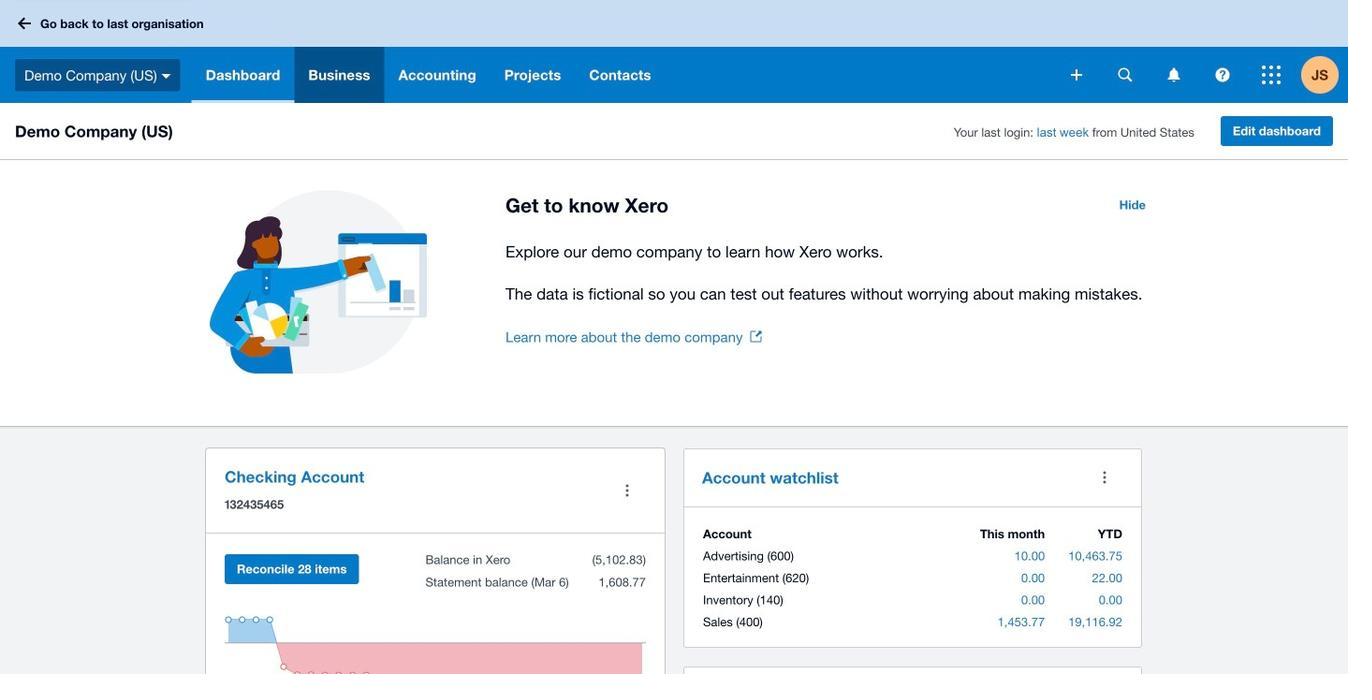 Task type: locate. For each thing, give the bounding box(es) containing it.
svg image
[[18, 17, 31, 29], [1262, 66, 1281, 84], [1118, 68, 1132, 82]]

1 horizontal spatial svg image
[[1118, 68, 1132, 82]]

svg image
[[1168, 68, 1180, 82], [1216, 68, 1230, 82], [1071, 69, 1082, 81], [162, 74, 171, 78]]

intro banner body element
[[506, 239, 1157, 307]]

banner
[[0, 0, 1348, 103]]



Task type: vqa. For each thing, say whether or not it's contained in the screenshot.
DAYS in the left top of the page
no



Task type: describe. For each thing, give the bounding box(es) containing it.
0 horizontal spatial svg image
[[18, 17, 31, 29]]

manage menu toggle image
[[609, 472, 646, 509]]

2 horizontal spatial svg image
[[1262, 66, 1281, 84]]



